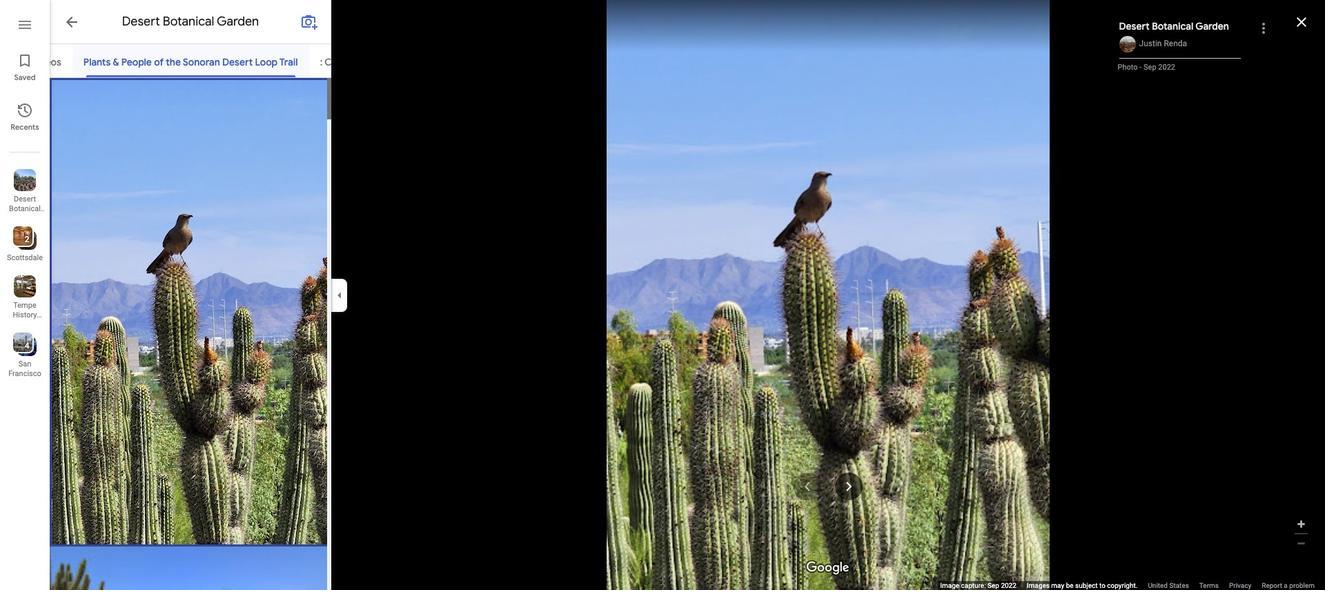 Task type: locate. For each thing, give the bounding box(es) containing it.
trail
[[279, 56, 298, 68]]

people
[[121, 56, 152, 68]]

justin
[[1139, 39, 1162, 48]]

0 horizontal spatial 2022
[[1001, 582, 1016, 589]]

0 vertical spatial sep
[[1144, 63, 1156, 72]]

desert up people
[[122, 14, 160, 30]]

sep
[[1144, 63, 1156, 72], [988, 582, 999, 589]]

botanical inside "main content"
[[163, 14, 214, 30]]

saved button
[[0, 47, 50, 86]]

desert botanical garden up 'renda'
[[1119, 20, 1229, 32]]

sep inside footer
[[988, 582, 999, 589]]

recents button
[[0, 97, 50, 135]]

desert botanical garden up "2"
[[9, 195, 41, 223]]

to
[[1099, 582, 1106, 589]]

desert left loop
[[222, 56, 253, 68]]

sep right -
[[1144, 63, 1156, 72]]

: corporate event and group sales
[[320, 56, 473, 68]]

garden
[[217, 14, 259, 30], [1195, 20, 1229, 32], [13, 214, 37, 223]]

recents
[[11, 122, 39, 132]]

report a problem link
[[1262, 581, 1315, 590]]

desert botanical garden up the plants & people of the sonoran desert loop trail "button"
[[122, 14, 259, 30]]

1 horizontal spatial 2022
[[1158, 63, 1175, 72]]

sep for -
[[1144, 63, 1156, 72]]

report a problem
[[1262, 582, 1315, 589]]

&
[[113, 56, 119, 68]]

terms
[[1199, 582, 1219, 589]]

of
[[154, 56, 164, 68]]

: corporate event and group sales button
[[309, 44, 484, 77]]

2 horizontal spatial garden
[[1195, 20, 1229, 32]]

renda
[[1164, 39, 1187, 48]]

san
[[18, 360, 31, 369]]

2022 left images
[[1001, 582, 1016, 589]]

corporate
[[325, 56, 371, 68]]

footer
[[940, 581, 1325, 590]]

1 vertical spatial sep
[[988, 582, 999, 589]]

sep for capture:
[[988, 582, 999, 589]]

be
[[1066, 582, 1074, 589]]

2022 down justin renda link
[[1158, 63, 1175, 72]]

footer inside google maps element
[[940, 581, 1325, 590]]

image
[[940, 582, 959, 589]]

0 horizontal spatial garden
[[13, 214, 37, 223]]

states
[[1169, 582, 1189, 589]]

the
[[166, 56, 181, 68]]

1 horizontal spatial garden
[[217, 14, 259, 30]]

footer containing image capture: sep 2022
[[940, 581, 1325, 590]]

garden inside photos of desert botanical garden "main content"
[[217, 14, 259, 30]]

event
[[373, 56, 398, 68]]

zoom in image
[[1296, 519, 1306, 529]]

tab list
[[20, 44, 484, 77]]

botanical up the plants & people of the sonoran desert loop trail "button"
[[163, 14, 214, 30]]

0 horizontal spatial botanical
[[9, 204, 41, 213]]

san francisco
[[8, 360, 41, 378]]

justin renda link
[[1139, 39, 1187, 48]]

2 places element
[[15, 233, 29, 246]]

list
[[0, 0, 50, 590]]

sales
[[450, 56, 473, 68]]

united states
[[1148, 582, 1189, 589]]

desert up "2"
[[14, 195, 36, 204]]

botanical
[[163, 14, 214, 30], [1152, 20, 1193, 32], [9, 204, 41, 213]]

1 horizontal spatial desert botanical garden
[[122, 14, 259, 30]]

2022 inside footer
[[1001, 582, 1016, 589]]

sep right "capture:" on the bottom of the page
[[988, 582, 999, 589]]

view justin renda's profile image
[[1119, 36, 1136, 52]]

photos of desert botanical garden main content
[[20, 0, 484, 590]]

2022
[[1158, 63, 1175, 72], [1001, 582, 1016, 589]]

1 horizontal spatial botanical
[[163, 14, 214, 30]]

image capture: sep 2022
[[940, 582, 1016, 589]]

0 horizontal spatial desert botanical garden
[[9, 195, 41, 223]]

desert botanical garden
[[122, 14, 259, 30], [1119, 20, 1229, 32], [9, 195, 41, 223]]

copyright.
[[1107, 582, 1138, 589]]

desert botanical garden button
[[0, 164, 50, 223]]

desert
[[122, 14, 160, 30], [1119, 20, 1150, 32], [222, 56, 253, 68], [14, 195, 36, 204]]

tab list inside google maps element
[[20, 44, 484, 77]]

problem
[[1289, 582, 1315, 589]]

videos button
[[20, 44, 72, 77]]

tab list containing videos
[[20, 44, 484, 77]]

desert botanical garden inside "button"
[[9, 195, 41, 223]]

francisco
[[8, 369, 41, 378]]

1 horizontal spatial sep
[[1144, 63, 1156, 72]]

privacy
[[1229, 582, 1251, 589]]

0 horizontal spatial sep
[[988, 582, 999, 589]]

botanical up 'renda'
[[1152, 20, 1193, 32]]

botanical up "2"
[[9, 204, 41, 213]]

0 vertical spatial 2022
[[1158, 63, 1175, 72]]

1 vertical spatial 2022
[[1001, 582, 1016, 589]]

united states button
[[1148, 581, 1189, 590]]

desert botanical garden inside "main content"
[[122, 14, 259, 30]]

saved
[[14, 72, 36, 82]]

sonoran
[[183, 56, 220, 68]]



Task type: vqa. For each thing, say whether or not it's contained in the screenshot.
may
yes



Task type: describe. For each thing, give the bounding box(es) containing it.
images
[[1027, 582, 1050, 589]]

photo - sep 2022
[[1118, 63, 1175, 72]]

museum
[[10, 320, 40, 329]]

2
[[25, 235, 29, 244]]

back image
[[63, 14, 80, 30]]

-
[[1140, 63, 1142, 72]]

scottsdale
[[7, 253, 43, 262]]

tempe history museum
[[10, 301, 40, 329]]

photo
[[1118, 63, 1138, 72]]

photo 2 image
[[50, 547, 330, 590]]

botanical inside "button"
[[9, 204, 41, 213]]

capture:
[[961, 582, 986, 589]]

2 horizontal spatial desert botanical garden
[[1119, 20, 1229, 32]]

2022 for image capture: sep 2022
[[1001, 582, 1016, 589]]

garden inside desert botanical garden
[[13, 214, 37, 223]]

list containing saved
[[0, 0, 50, 590]]

loop
[[255, 56, 278, 68]]

may
[[1051, 582, 1064, 589]]

menu image
[[17, 17, 33, 33]]

plants
[[83, 56, 111, 68]]

plants & people of the sonoran desert loop trail
[[83, 56, 298, 68]]

united
[[1148, 582, 1168, 589]]

and
[[401, 56, 417, 68]]

subject
[[1075, 582, 1098, 589]]

report
[[1262, 582, 1282, 589]]

history
[[13, 311, 37, 320]]

4
[[25, 341, 29, 351]]

justin renda
[[1139, 39, 1187, 48]]

:
[[320, 56, 323, 68]]

videos
[[31, 56, 61, 68]]

collapse side panel image
[[332, 287, 347, 303]]

group
[[419, 56, 448, 68]]

add a photo image
[[301, 14, 317, 30]]

terms button
[[1199, 581, 1219, 590]]

desert up view justin renda's profile "icon"
[[1119, 20, 1150, 32]]

desert inside 'tab list'
[[222, 56, 253, 68]]

plants & people of the sonoran desert loop trail button
[[72, 44, 309, 77]]

zoom out image
[[1296, 538, 1306, 549]]

a
[[1284, 582, 1288, 589]]

tempe history museum button
[[0, 270, 50, 329]]

google maps element
[[0, 0, 1325, 590]]

2022 for photo - sep 2022
[[1158, 63, 1175, 72]]

images may be subject to copyright.
[[1027, 582, 1138, 589]]

2 horizontal spatial botanical
[[1152, 20, 1193, 32]]

desert inside desert botanical garden
[[14, 195, 36, 204]]

privacy button
[[1229, 581, 1251, 590]]

tempe
[[13, 301, 36, 310]]

4 places element
[[15, 340, 29, 352]]



